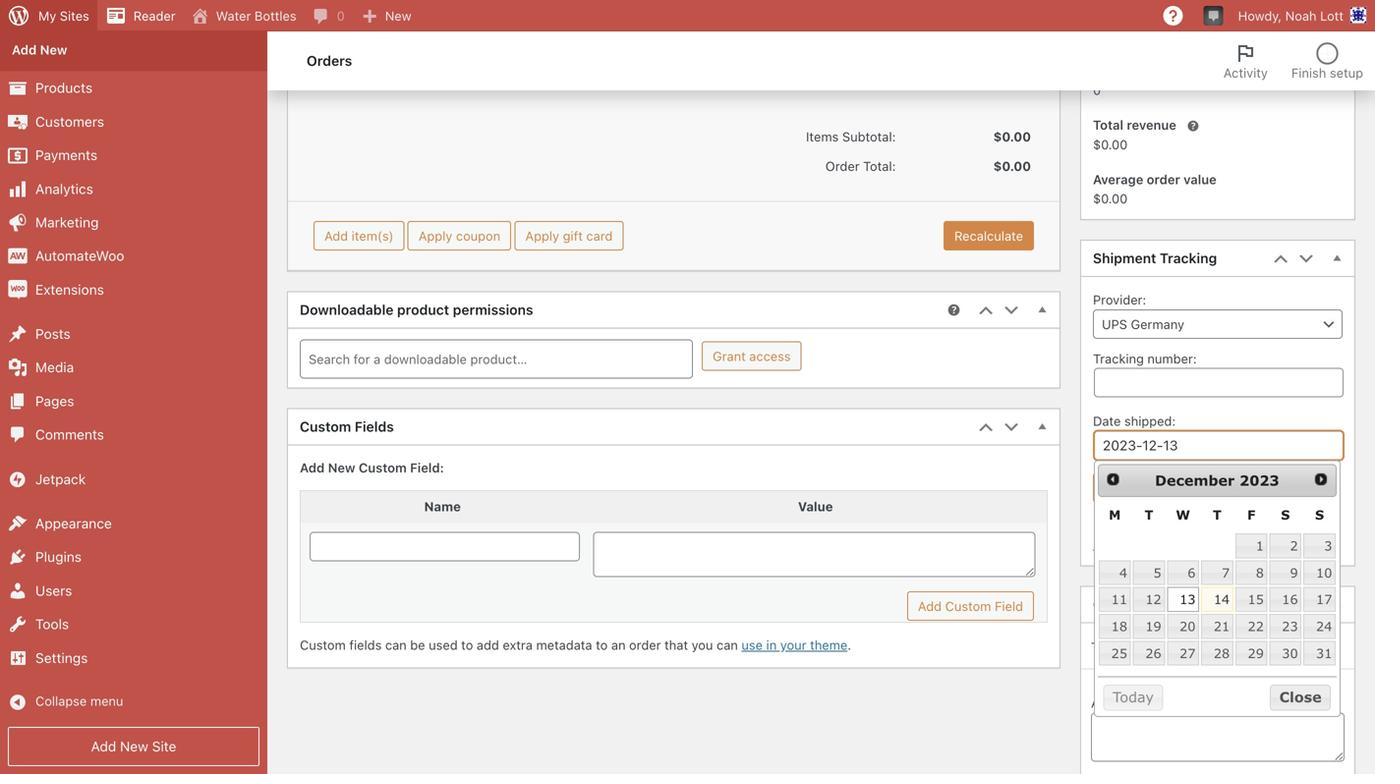 Task type: vqa. For each thing, say whether or not it's contained in the screenshot.
"your" inside the Click here to track your shipment
yes



Task type: locate. For each thing, give the bounding box(es) containing it.
0 horizontal spatial apply
[[419, 229, 453, 243]]

s
[[1282, 507, 1291, 522], [1316, 507, 1325, 522]]

posts link
[[0, 318, 267, 351]]

order left value
[[1147, 172, 1181, 187]]

Tracking number: text field
[[1094, 368, 1344, 398]]

UPS Germany field
[[1093, 310, 1343, 339]]

your right f
[[1260, 518, 1286, 532]]

tab list
[[1212, 31, 1376, 90]]

0 horizontal spatial order
[[826, 159, 860, 174]]

custom fields
[[300, 419, 394, 435]]

items subtotal:
[[806, 129, 896, 144]]

9 link
[[1270, 561, 1302, 586]]

1 horizontal spatial order
[[1147, 172, 1181, 187]]

28 link
[[1202, 641, 1234, 666]]

0 horizontal spatial 0
[[337, 8, 345, 23]]

add item(s)
[[324, 229, 394, 243]]

notes
[[1135, 597, 1172, 613], [1170, 640, 1203, 655]]

add down my sites link at the left of page
[[12, 42, 37, 57]]

1 horizontal spatial your
[[1260, 518, 1286, 532]]

0 horizontal spatial t
[[1145, 507, 1154, 522]]

an
[[611, 638, 626, 653]]

fields
[[355, 419, 394, 435]]

22
[[1248, 619, 1264, 634]]

new right 0 link
[[385, 8, 412, 23]]

to inside click here to track your shipment
[[1210, 518, 1222, 532]]

2 vertical spatial custom
[[300, 638, 346, 653]]

None submit
[[908, 592, 1034, 621]]

30
[[1283, 646, 1299, 661]]

apply gift card button
[[515, 221, 624, 251]]

s up 3 link
[[1316, 507, 1325, 522]]

12
[[1146, 592, 1162, 607]]

date
[[1093, 414, 1121, 429]]

howdy, noah lott
[[1239, 8, 1344, 23]]

1 vertical spatial order
[[1093, 597, 1132, 613]]

add inside add new link
[[12, 42, 37, 57]]

2 horizontal spatial to
[[1210, 518, 1222, 532]]

1 vertical spatial orders
[[307, 53, 352, 69]]

apply left coupon
[[419, 229, 453, 243]]

to right 'here'
[[1210, 518, 1222, 532]]

new inside toolbar 'navigation'
[[385, 8, 412, 23]]

lott
[[1321, 8, 1344, 23]]

extensions link
[[0, 273, 267, 307]]

t down save tracking
[[1145, 507, 1154, 522]]

$ 0.00 left total
[[994, 129, 1031, 144]]

2 apply from the left
[[526, 229, 560, 243]]

apply for apply gift card
[[526, 229, 560, 243]]

5
[[1154, 565, 1162, 581]]

add inside button
[[324, 229, 348, 243]]

extra
[[503, 638, 533, 653]]

reader link
[[97, 0, 184, 31]]

20
[[1180, 619, 1196, 634]]

new link
[[353, 0, 420, 31]]

add new custom field:
[[300, 461, 444, 475]]

21
[[1214, 619, 1230, 634]]

new down my sites link at the left of page
[[40, 42, 67, 57]]

apply
[[419, 229, 453, 243], [526, 229, 560, 243]]

add down custom fields
[[300, 461, 325, 475]]

2 vertical spatial tracking
[[1136, 481, 1187, 496]]

notes down "20" 'link'
[[1170, 640, 1203, 655]]

0 vertical spatial tracking
[[1160, 250, 1218, 267]]

1 horizontal spatial s
[[1316, 507, 1325, 522]]

click here to track your shipment link
[[1093, 518, 1286, 552]]

number:
[[1148, 351, 1197, 366]]

13 link
[[1167, 588, 1200, 613]]

order down items subtotal:
[[826, 159, 860, 174]]

11
[[1112, 592, 1128, 607]]

0 horizontal spatial s
[[1282, 507, 1291, 522]]

add new link
[[0, 36, 267, 64]]

1 apply from the left
[[419, 229, 453, 243]]

add
[[12, 42, 37, 57], [324, 229, 348, 243], [300, 461, 325, 475], [1091, 696, 1115, 711], [91, 739, 116, 755]]

22 link
[[1236, 615, 1268, 639]]

0 horizontal spatial orders
[[12, 15, 52, 29]]

customers link
[[0, 105, 267, 139]]

0 horizontal spatial order
[[629, 638, 661, 653]]

to left an
[[596, 638, 608, 653]]

0 left new link
[[337, 8, 345, 23]]

sites
[[60, 8, 89, 23]]

3
[[1325, 538, 1333, 554]]

26
[[1146, 646, 1162, 661]]

order right an
[[629, 638, 661, 653]]

card
[[586, 229, 613, 243]]

metadata
[[536, 638, 593, 653]]

0.00 down total
[[1101, 137, 1128, 152]]

new
[[385, 8, 412, 23], [40, 42, 67, 57], [328, 461, 355, 475], [120, 739, 148, 755]]

name
[[424, 499, 461, 514]]

apply inside 'button'
[[419, 229, 453, 243]]

customer history
[[1093, 18, 1208, 34]]

0 vertical spatial orders
[[12, 15, 52, 29]]

1 vertical spatial custom
[[359, 461, 407, 475]]

average
[[1093, 172, 1144, 187]]

custom for fields
[[300, 419, 351, 435]]

tracking inside button
[[1136, 481, 1187, 496]]

orders link
[[0, 8, 267, 36]]

add for add new site
[[91, 739, 116, 755]]

notes up 19
[[1135, 597, 1172, 613]]

1 vertical spatial your
[[781, 638, 807, 653]]

can left use
[[717, 638, 738, 653]]

your right in
[[781, 638, 807, 653]]

0.00
[[1002, 129, 1031, 144], [1101, 137, 1128, 152], [1002, 159, 1031, 174], [1101, 191, 1128, 206]]

tracking for save tracking
[[1136, 481, 1187, 496]]

automatewoo link
[[0, 240, 267, 273]]

$ inside average order value $ 0.00
[[1093, 191, 1101, 206]]

0 vertical spatial order
[[1147, 172, 1181, 187]]

Search for a downloadable product… text field
[[306, 346, 697, 373]]

0 horizontal spatial can
[[385, 638, 407, 653]]

add left note
[[1091, 696, 1115, 711]]

custom down the fields
[[359, 461, 407, 475]]

0 vertical spatial order
[[826, 159, 860, 174]]

custom left the fields
[[300, 419, 351, 435]]

0 up total
[[1093, 83, 1101, 97]]

add for add item(s)
[[324, 229, 348, 243]]

0 horizontal spatial your
[[781, 638, 807, 653]]

history
[[1162, 18, 1208, 34]]

yet.
[[1207, 640, 1229, 655]]

17 link
[[1304, 588, 1336, 613]]

tab list containing activity
[[1212, 31, 1376, 90]]

new down custom fields
[[328, 461, 355, 475]]

0 horizontal spatial to
[[461, 638, 473, 653]]

0 vertical spatial 0
[[337, 8, 345, 23]]

1 horizontal spatial 0
[[1093, 83, 1101, 97]]

noah
[[1286, 8, 1317, 23]]

2 link
[[1270, 534, 1302, 559]]

0.00 down average
[[1101, 191, 1128, 206]]

0 inside 0 link
[[337, 8, 345, 23]]

add inside add new site link
[[91, 739, 116, 755]]

comments link
[[0, 419, 267, 452]]

1 t from the left
[[1145, 507, 1154, 522]]

save
[[1104, 481, 1133, 496]]

apply for apply coupon
[[419, 229, 453, 243]]

order up 18 link
[[1093, 597, 1132, 613]]

can left be
[[385, 638, 407, 653]]

permissions
[[453, 302, 533, 318]]

2 s from the left
[[1316, 507, 1325, 522]]

s up '2' "link"
[[1282, 507, 1291, 522]]

1 horizontal spatial can
[[717, 638, 738, 653]]

Date shipped: text field
[[1094, 431, 1344, 461]]

new left the 'site'
[[120, 739, 148, 755]]

activity button
[[1212, 31, 1280, 90]]

9
[[1291, 565, 1299, 581]]

0 vertical spatial custom
[[300, 419, 351, 435]]

$ 0.00 up recalculate button
[[994, 159, 1031, 174]]

items
[[806, 129, 839, 144]]

tracking down ups
[[1093, 351, 1144, 366]]

apply inside button
[[526, 229, 560, 243]]

order
[[1147, 172, 1181, 187], [629, 638, 661, 653]]

0 vertical spatial your
[[1260, 518, 1286, 532]]

24
[[1317, 619, 1333, 634]]

23 link
[[1270, 615, 1302, 639]]

germany
[[1131, 317, 1185, 332]]

$ 0.00 for items subtotal:
[[994, 129, 1031, 144]]

15 link
[[1236, 588, 1268, 613]]

t
[[1145, 507, 1154, 522], [1213, 507, 1222, 522]]

new for add new custom field:
[[328, 461, 355, 475]]

1 horizontal spatial apply
[[526, 229, 560, 243]]

tracking up w
[[1136, 481, 1187, 496]]

Value text field
[[593, 533, 1036, 578]]

customers
[[35, 113, 104, 130]]

7
[[1222, 565, 1230, 581]]

provider:
[[1093, 292, 1147, 307]]

jetpack
[[35, 471, 86, 488]]

order inside average order value $ 0.00
[[1147, 172, 1181, 187]]

add left item(s)
[[324, 229, 348, 243]]

new for add new site
[[120, 739, 148, 755]]

None text field
[[310, 533, 580, 562]]

orders down 0 link
[[307, 53, 352, 69]]

custom left fields
[[300, 638, 346, 653]]

add down menu
[[91, 739, 116, 755]]

coupon
[[456, 229, 501, 243]]

to left add
[[461, 638, 473, 653]]

apply left gift
[[526, 229, 560, 243]]

0.00 inside average order value $ 0.00
[[1101, 191, 1128, 206]]

1 horizontal spatial order
[[1093, 597, 1132, 613]]

custom fields can be used to add extra metadata to an order that you can use in your theme .
[[300, 638, 852, 653]]

shipment
[[1093, 537, 1149, 552]]

1 horizontal spatial t
[[1213, 507, 1222, 522]]

order notes
[[1093, 597, 1172, 613]]

orders up add new
[[12, 15, 52, 29]]

t left track
[[1213, 507, 1222, 522]]

fields
[[349, 638, 382, 653]]

reader
[[134, 8, 176, 23]]

no
[[1152, 640, 1167, 655]]

my
[[38, 8, 56, 23]]

16
[[1283, 592, 1299, 607]]

tracking right shipment
[[1160, 250, 1218, 267]]

analytics link
[[0, 172, 267, 206]]

m
[[1109, 507, 1121, 522]]



Task type: describe. For each thing, give the bounding box(es) containing it.
pages
[[35, 393, 74, 409]]

1 vertical spatial notes
[[1170, 640, 1203, 655]]

add new
[[12, 42, 67, 57]]

UPS Germany text field
[[1094, 311, 1342, 338]]

that
[[665, 638, 688, 653]]

13
[[1180, 592, 1196, 607]]

save tracking button
[[1093, 473, 1198, 503]]

marketing link
[[0, 206, 267, 240]]

posts
[[35, 326, 71, 342]]

add for add new
[[12, 42, 37, 57]]

plugins
[[35, 549, 82, 566]]

toolbar navigation
[[0, 0, 1376, 35]]

0.00 up recalculate button
[[1002, 159, 1031, 174]]

note: permissions for order items will automatically be granted when the order status changes to processing/completed. image
[[946, 302, 962, 318]]

are
[[1130, 640, 1148, 655]]

31 link
[[1304, 641, 1336, 666]]

8
[[1256, 565, 1264, 581]]

6
[[1188, 565, 1196, 581]]

$ 0.00 down total
[[1093, 137, 1128, 152]]

1 horizontal spatial to
[[596, 638, 608, 653]]

gift
[[563, 229, 583, 243]]

1 s from the left
[[1282, 507, 1291, 522]]

click here to track your shipment
[[1093, 518, 1286, 552]]

collapse
[[35, 694, 87, 709]]

4 link
[[1099, 561, 1131, 586]]

11 link
[[1099, 588, 1131, 613]]

12 link
[[1133, 588, 1166, 613]]

plugins link
[[0, 541, 267, 575]]

apply coupon
[[419, 229, 501, 243]]

3 link
[[1304, 534, 1336, 559]]

1 can from the left
[[385, 638, 407, 653]]

add for add new custom field:
[[300, 461, 325, 475]]

water
[[216, 8, 251, 23]]

Add note text field
[[1091, 713, 1345, 763]]

activity
[[1224, 65, 1268, 80]]

17
[[1317, 592, 1333, 607]]

close
[[1280, 689, 1322, 706]]

theme
[[810, 638, 848, 653]]

1 vertical spatial 0
[[1093, 83, 1101, 97]]

order for order total:
[[826, 159, 860, 174]]

new for add new
[[40, 42, 67, 57]]

1 horizontal spatial orders
[[307, 53, 352, 69]]

extensions
[[35, 282, 104, 298]]

automatewoo
[[35, 248, 124, 264]]

my sites link
[[0, 0, 97, 31]]

28
[[1214, 646, 1230, 661]]

use
[[742, 638, 763, 653]]

products link
[[0, 71, 267, 105]]

my sites
[[38, 8, 89, 23]]

access
[[750, 349, 791, 364]]

2 t from the left
[[1213, 507, 1222, 522]]

ups
[[1102, 317, 1128, 332]]

1 link
[[1236, 534, 1268, 559]]

add for add note
[[1091, 696, 1115, 711]]

total
[[1093, 117, 1124, 132]]

use in your theme link
[[742, 638, 848, 653]]

0 link
[[304, 0, 353, 31]]

collapse menu
[[35, 694, 123, 709]]

howdy,
[[1239, 8, 1282, 23]]

1 vertical spatial tracking
[[1093, 351, 1144, 366]]

your inside click here to track your shipment
[[1260, 518, 1286, 532]]

14
[[1214, 592, 1230, 607]]

19
[[1146, 619, 1162, 634]]

users link
[[0, 575, 267, 608]]

4
[[1120, 565, 1128, 581]]

water bottles
[[216, 8, 297, 23]]

appearance link
[[0, 507, 267, 541]]

track
[[1226, 518, 1256, 532]]

0.00 left total
[[1002, 129, 1031, 144]]

marketing
[[35, 214, 99, 231]]

18 link
[[1099, 615, 1131, 639]]

december
[[1156, 472, 1235, 489]]

apply coupon button
[[408, 221, 512, 251]]

tracking for shipment tracking
[[1160, 250, 1218, 267]]

31
[[1317, 646, 1333, 661]]

21 link
[[1202, 615, 1234, 639]]

custom for fields
[[300, 638, 346, 653]]

total revenue
[[1093, 117, 1177, 132]]

8 link
[[1236, 561, 1268, 586]]

click
[[1147, 518, 1177, 532]]

27
[[1180, 646, 1196, 661]]

this is the customer lifetime value, or the total amount you have earned from this customer's orders. image
[[1186, 118, 1202, 134]]

add item(s) button
[[314, 221, 405, 251]]

notification image
[[1206, 7, 1222, 23]]

1 vertical spatial order
[[629, 638, 661, 653]]

save tracking
[[1104, 481, 1187, 496]]

today button
[[1104, 685, 1164, 711]]

0 vertical spatial notes
[[1135, 597, 1172, 613]]

average order value $ 0.00
[[1093, 172, 1217, 206]]

menu
[[90, 694, 123, 709]]

settings
[[35, 650, 88, 666]]

27 link
[[1167, 641, 1200, 666]]

f
[[1248, 507, 1256, 522]]

order for order notes
[[1093, 597, 1132, 613]]

item(s)
[[352, 229, 394, 243]]

$ 0.00 for order total:
[[994, 159, 1031, 174]]

tracking number:
[[1093, 351, 1197, 366]]

29 link
[[1236, 641, 1268, 666]]

15
[[1248, 592, 1264, 607]]

add a note for your reference, or add a customer note (the user will be notified). image
[[1158, 697, 1173, 713]]

2 can from the left
[[717, 638, 738, 653]]

26 link
[[1133, 641, 1166, 666]]

grant access button
[[702, 342, 802, 371]]

payments
[[35, 147, 97, 163]]

december 2023
[[1156, 472, 1280, 489]]

pages link
[[0, 385, 267, 419]]

site
[[152, 739, 176, 755]]

recalculate
[[955, 229, 1024, 243]]

apply gift card
[[526, 229, 613, 243]]

30 link
[[1270, 641, 1302, 666]]



